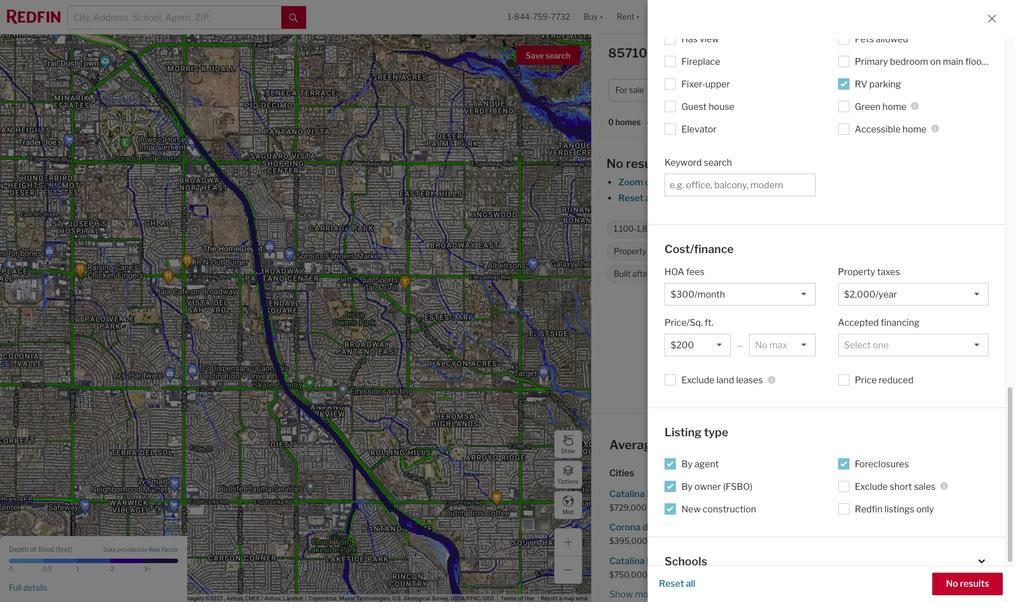 Task type: locate. For each thing, give the bounding box(es) containing it.
results inside button
[[960, 579, 990, 589]]

0 vertical spatial type
[[754, 85, 770, 95]]

az up the "cities" heading
[[810, 438, 828, 452]]

pima county
[[798, 308, 852, 319]]

1 vertical spatial no results
[[946, 579, 990, 589]]

type right home
[[754, 85, 770, 95]]

1 horizontal spatial reset
[[659, 579, 684, 589]]

for
[[718, 46, 735, 60], [677, 489, 690, 500], [867, 489, 879, 500], [716, 556, 728, 566], [901, 556, 913, 566]]

0 horizontal spatial reset
[[619, 193, 644, 204]]

0 vertical spatial az
[[653, 46, 671, 60]]

0 horizontal spatial 0
[[9, 566, 13, 572]]

0 horizontal spatial no
[[607, 156, 624, 171]]

by for by owner (fsbo)
[[682, 481, 693, 492]]

1 horizontal spatial tucson
[[803, 556, 834, 566]]

on
[[931, 56, 941, 67]]

3 acres-5 acres lot
[[712, 224, 780, 234]]

homes inside catalina foothills homes for sale $750,000
[[685, 556, 714, 566]]

sale
[[737, 46, 763, 60]]

ft.
[[672, 224, 680, 234], [705, 317, 714, 328]]

reset all button
[[659, 573, 696, 595]]

use
[[525, 596, 534, 602]]

1 vertical spatial no
[[946, 579, 959, 589]]

• inside 0 homes • sort : recommended
[[647, 118, 649, 128]]

3+
[[144, 566, 151, 572]]

0 vertical spatial hoa
[[811, 224, 828, 234]]

0 vertical spatial exclude
[[682, 375, 715, 386]]

az left homes
[[653, 46, 671, 60]]

:
[[671, 118, 673, 127]]

1 catalina from the top
[[610, 489, 645, 500]]

1 by from the top
[[682, 459, 693, 469]]

to inside zoom out reset all filters or remove one of your filters below to see more homes
[[832, 193, 841, 204]]

filters left or
[[657, 193, 682, 204]]

homes for sale $364,263
[[803, 489, 898, 513]]

1 vertical spatial property
[[838, 267, 876, 277]]

remove
[[695, 193, 727, 204]]

map inside 'button'
[[563, 508, 574, 515]]

1 vertical spatial map
[[121, 596, 132, 602]]

• left sort
[[647, 118, 649, 128]]

0 vertical spatial property
[[614, 247, 647, 256]]

1 horizontal spatial of
[[518, 596, 523, 602]]

0 vertical spatial results
[[626, 156, 667, 171]]

0 vertical spatial map
[[563, 508, 574, 515]]

1 airbus, from the left
[[227, 596, 244, 602]]

full
[[9, 583, 22, 593]]

2 horizontal spatial of
[[747, 193, 756, 204]]

of left use
[[518, 596, 523, 602]]

0 horizontal spatial ©2023
[[146, 596, 163, 602]]

u.s.
[[392, 596, 402, 602]]

list box up financing in the right of the page
[[838, 283, 989, 306]]

for for az
[[718, 46, 735, 60]]

ft. right price/sq.
[[705, 317, 714, 328]]

1 vertical spatial •
[[647, 118, 649, 128]]

/ right cnes
[[261, 596, 263, 602]]

financing
[[881, 317, 920, 328]]

airbus, left landsat
[[265, 596, 282, 602]]

price up guest
[[677, 85, 697, 95]]

1 horizontal spatial results
[[960, 579, 990, 589]]

2 horizontal spatial /
[[824, 85, 827, 95]]

1-
[[508, 12, 514, 22]]

up down 'below' on the top of page
[[830, 224, 839, 234]]

for inside catalina foothills homes for sale $750,000
[[716, 556, 728, 566]]

fixer-
[[682, 79, 706, 89]]

0 vertical spatial up
[[830, 224, 839, 234]]

1 vertical spatial all
[[686, 579, 696, 589]]

0 vertical spatial catalina
[[610, 489, 645, 500]]

catalina
[[610, 489, 645, 500], [610, 556, 645, 566]]

0 horizontal spatial price
[[677, 85, 697, 95]]

1 vertical spatial price
[[855, 375, 877, 386]]

7732
[[551, 12, 570, 22]]

0 horizontal spatial exclude
[[682, 375, 715, 386]]

1 horizontal spatial all
[[686, 579, 696, 589]]

sale inside catalina homes for sale $729,000
[[692, 489, 708, 500]]

1 vertical spatial up
[[662, 247, 671, 256]]

list box down financing in the right of the page
[[838, 334, 989, 356]]

0
[[608, 118, 614, 127], [9, 566, 13, 572]]

price button
[[670, 79, 718, 102]]

owner
[[695, 481, 721, 492]]

reset inside zoom out reset all filters or remove one of your filters below to see more homes
[[619, 193, 644, 204]]

no results inside button
[[946, 579, 990, 589]]

list box
[[665, 283, 816, 306], [838, 283, 989, 306], [665, 334, 731, 356], [749, 334, 816, 356], [838, 334, 989, 356]]

tucson right de
[[655, 522, 686, 533]]

1 vertical spatial tucson
[[803, 556, 834, 566]]

0 horizontal spatial 85710,
[[608, 46, 651, 60]]

exclude land leases
[[682, 375, 763, 386]]

depth
[[9, 545, 28, 553]]

all down schools
[[686, 579, 696, 589]]

1 horizontal spatial •
[[933, 85, 936, 95]]

reset inside button
[[659, 579, 684, 589]]

report a map error link
[[541, 596, 588, 602]]

0 horizontal spatial ft.
[[672, 224, 680, 234]]

property left taxes
[[838, 267, 876, 277]]

county
[[821, 308, 852, 319]]

fixer-upper
[[682, 79, 730, 89]]

1 horizontal spatial ft.
[[705, 317, 714, 328]]

2 horizontal spatial filters
[[909, 85, 932, 95]]

• inside 'button'
[[933, 85, 936, 95]]

0 vertical spatial all
[[646, 193, 655, 204]]

1 horizontal spatial airbus,
[[265, 596, 282, 602]]

2 catalina from the top
[[610, 556, 645, 566]]

map left data
[[121, 596, 132, 602]]

0 horizontal spatial filters
[[657, 193, 682, 204]]

by left the owner
[[682, 481, 693, 492]]

1 vertical spatial of
[[30, 545, 36, 553]]

tucson
[[655, 522, 686, 533], [803, 556, 834, 566]]

9
[[937, 85, 943, 95]]

2 airbus, from the left
[[265, 596, 282, 602]]

1 horizontal spatial az
[[810, 438, 828, 452]]

homes up reset all
[[685, 556, 714, 566]]

ft. right sq.
[[672, 224, 680, 234]]

for inside catalina homes for sale $729,000
[[677, 489, 690, 500]]

catalina inside catalina homes for sale $729,000
[[610, 489, 645, 500]]

search
[[546, 51, 571, 60], [704, 157, 732, 168]]

all down out
[[646, 193, 655, 204]]

1 vertical spatial type
[[704, 426, 729, 439]]

0 horizontal spatial airbus,
[[227, 596, 244, 602]]

1 horizontal spatial search
[[704, 157, 732, 168]]

0 inside 0 homes • sort : recommended
[[608, 118, 614, 127]]

0 horizontal spatial all
[[646, 193, 655, 204]]

0 vertical spatial •
[[933, 85, 936, 95]]

0 vertical spatial 0
[[608, 118, 614, 127]]

map data ©2023 google  imagery ©2023 , airbus, cnes / airbus, landsat / copernicus, maxar technologies, u.s. geological survey, usda/fpac/geo
[[121, 596, 494, 602]]

map down the options at the bottom right of page
[[563, 508, 574, 515]]

search inside button
[[546, 51, 571, 60]]

0 horizontal spatial type
[[704, 426, 729, 439]]

for down listings
[[901, 556, 913, 566]]

homes up $729,000
[[647, 489, 676, 500]]

0 vertical spatial to
[[832, 193, 841, 204]]

exclude up the redfin
[[855, 481, 888, 492]]

0 horizontal spatial of
[[30, 545, 36, 553]]

0 horizontal spatial up
[[662, 247, 671, 256]]

—
[[737, 341, 744, 350]]

home for accessible
[[903, 124, 927, 135]]

1 vertical spatial search
[[704, 157, 732, 168]]

1 horizontal spatial type
[[754, 85, 770, 95]]

sale up "redfin listings only"
[[881, 489, 898, 500]]

all
[[646, 193, 655, 204], [686, 579, 696, 589]]

accepted financing
[[838, 317, 920, 328]]

1,100-1,800 sq. ft.
[[614, 224, 680, 234]]

sq.
[[660, 224, 671, 234]]

data
[[134, 596, 145, 602]]

1 horizontal spatial price
[[855, 375, 877, 386]]

hoa left fees
[[665, 267, 685, 277]]

©2023 right data
[[146, 596, 163, 602]]

price inside button
[[677, 85, 697, 95]]

$2,000/year
[[682, 247, 728, 256]]

1 vertical spatial to
[[841, 224, 848, 234]]

1 vertical spatial reset
[[659, 579, 684, 589]]

tucson down $379,990
[[803, 556, 834, 566]]

house
[[709, 101, 735, 112]]

catalina inside catalina foothills homes for sale $750,000
[[610, 556, 645, 566]]

sale down only
[[915, 556, 932, 566]]

filters inside all filters • 9 'button'
[[909, 85, 932, 95]]

lot
[[770, 224, 780, 234]]

1 horizontal spatial 85710,
[[766, 438, 808, 452]]

homes inside 0 homes • sort : recommended
[[616, 118, 641, 127]]

to up hoa fees
[[673, 247, 680, 256]]

3
[[712, 224, 717, 234]]

cities heading
[[610, 467, 996, 480]]

map region
[[0, 0, 688, 602]]

property for property tax up to $2,000/year
[[614, 247, 647, 256]]

reset down zoom
[[619, 193, 644, 204]]

for right schools
[[716, 556, 728, 566]]

(fsbo)
[[723, 481, 753, 492]]

type inside button
[[754, 85, 770, 95]]

0 vertical spatial home
[[883, 101, 907, 112]]

0 vertical spatial 85710,
[[608, 46, 651, 60]]

home up by agent
[[661, 438, 695, 452]]

0 vertical spatial of
[[747, 193, 756, 204]]

homes inside homes for sale $364,263
[[836, 489, 865, 500]]

reset all filters button
[[618, 193, 683, 204]]

all inside button
[[686, 579, 696, 589]]

of for depth of flood ( feet )
[[30, 545, 36, 553]]

by for by agent
[[682, 459, 693, 469]]

search right save
[[546, 51, 571, 60]]

0 horizontal spatial hoa
[[665, 267, 685, 277]]

0 horizontal spatial map
[[121, 596, 132, 602]]

home right accessible
[[903, 124, 927, 135]]

0 horizontal spatial tucson
[[655, 522, 686, 533]]

1 horizontal spatial no results
[[946, 579, 990, 589]]

show
[[610, 589, 633, 600]]

by
[[682, 459, 693, 469], [682, 481, 693, 492]]

0 horizontal spatial property
[[614, 247, 647, 256]]

hoa fees
[[665, 267, 705, 277]]

1 vertical spatial 0
[[9, 566, 13, 572]]

2
[[111, 566, 114, 572]]

redfin listings only
[[855, 504, 934, 515]]

1 horizontal spatial ©2023
[[206, 596, 223, 602]]

catalina up $750,000
[[610, 556, 645, 566]]

1 vertical spatial hoa
[[665, 267, 685, 277]]

85710,
[[608, 46, 651, 60], [766, 438, 808, 452]]

0 vertical spatial by
[[682, 459, 693, 469]]

1 horizontal spatial property
[[838, 267, 876, 277]]

upper
[[706, 79, 730, 89]]

tucson inside corona de tucson $395,000
[[655, 522, 686, 533]]

1 vertical spatial home
[[903, 124, 927, 135]]

by owner (fsbo)
[[682, 481, 753, 492]]

your
[[758, 193, 776, 204]]

2 vertical spatial home
[[661, 438, 695, 452]]

1 horizontal spatial filters
[[778, 193, 803, 204]]

homes up the redfin
[[836, 489, 865, 500]]

google
[[165, 596, 182, 602]]

price for price reduced
[[855, 375, 877, 386]]

rv
[[855, 79, 868, 89]]

sale right for
[[629, 85, 644, 95]]

search up e.g. office, balcony, modern text box
[[704, 157, 732, 168]]

cities
[[610, 468, 634, 479]]

0 vertical spatial tucson
[[655, 522, 686, 533]]

$379,990
[[803, 536, 840, 546]]

to left $300/month at the top right
[[841, 224, 848, 234]]

price reduced
[[855, 375, 914, 386]]

1 horizontal spatial hoa
[[811, 224, 828, 234]]

hoa down 'below' on the top of page
[[811, 224, 828, 234]]

airbus, right ,
[[227, 596, 244, 602]]

0 horizontal spatial search
[[546, 51, 571, 60]]

home down all
[[883, 101, 907, 112]]

0 up full
[[9, 566, 13, 572]]

for down view
[[718, 46, 735, 60]]

1 vertical spatial exclude
[[855, 481, 888, 492]]

accepted
[[838, 317, 879, 328]]

terms of use
[[501, 596, 534, 602]]

green
[[855, 101, 881, 112]]

catalina for catalina
[[610, 489, 645, 500]]

price left the reduced at the right of page
[[855, 375, 877, 386]]

homes for sale link
[[803, 487, 990, 502]]

0 vertical spatial no
[[607, 156, 624, 171]]

by agent
[[682, 459, 719, 469]]

1,100-
[[614, 224, 637, 234]]

all filters • 9
[[898, 85, 943, 95]]

sale down corona de tucson "link"
[[730, 556, 747, 566]]

759-
[[533, 12, 551, 22]]

1 vertical spatial catalina
[[610, 556, 645, 566]]

0 horizontal spatial results
[[626, 156, 667, 171]]

0 vertical spatial price
[[677, 85, 697, 95]]

hoa for hoa fees
[[665, 267, 685, 277]]

sale inside catalina foothills homes for sale $750,000
[[730, 556, 747, 566]]

homes inside zoom out reset all filters or remove one of your filters below to see more homes
[[884, 193, 913, 204]]

of right 'one'
[[747, 193, 756, 204]]

/ right landsat
[[305, 596, 307, 602]]

search for save search
[[546, 51, 571, 60]]

1,800
[[637, 224, 658, 234]]

exclude
[[682, 375, 715, 386], [855, 481, 888, 492]]

list box for accepted financing
[[838, 334, 989, 356]]

parking
[[870, 79, 901, 89]]

©2023 left ,
[[206, 596, 223, 602]]

filters right all
[[909, 85, 932, 95]]

sale up new
[[692, 489, 708, 500]]

no results button
[[933, 573, 1003, 595]]

type
[[754, 85, 770, 95], [704, 426, 729, 439]]

to left 'see'
[[832, 193, 841, 204]]

1 horizontal spatial 0
[[608, 118, 614, 127]]

homes down for sale on the right
[[616, 118, 641, 127]]

list box down pool
[[665, 283, 816, 306]]

property down '1,100-'
[[614, 247, 647, 256]]

out
[[645, 177, 660, 188]]

2 vertical spatial of
[[518, 596, 523, 602]]

/ right beds
[[824, 85, 827, 95]]

by left agent
[[682, 459, 693, 469]]

sale inside homes for sale $364,263
[[881, 489, 898, 500]]

homes right more
[[884, 193, 913, 204]]

leases
[[736, 375, 763, 386]]

2 by from the top
[[682, 481, 693, 492]]

property taxes
[[838, 267, 900, 277]]

exclude left land
[[682, 375, 715, 386]]

/ inside button
[[824, 85, 827, 95]]

map
[[564, 596, 575, 602]]

for up the redfin
[[867, 489, 879, 500]]

0 vertical spatial no results
[[607, 156, 667, 171]]

map for map data ©2023 google  imagery ©2023 , airbus, cnes / airbus, landsat / copernicus, maxar technologies, u.s. geological survey, usda/fpac/geo
[[121, 596, 132, 602]]

0 vertical spatial reset
[[619, 193, 644, 204]]

• left 9 on the top right of the page
[[933, 85, 936, 95]]

up right "tax"
[[662, 247, 671, 256]]

85710, up for sale on the right
[[608, 46, 651, 60]]

for
[[616, 85, 628, 95]]

1 vertical spatial results
[[960, 579, 990, 589]]

draw button
[[554, 430, 582, 458]]

2 ©2023 from the left
[[206, 596, 223, 602]]

no inside button
[[946, 579, 959, 589]]

pool
[[704, 269, 720, 279]]

0 vertical spatial search
[[546, 51, 571, 60]]

)
[[70, 545, 72, 553]]

pima county link
[[798, 308, 852, 319]]

reset down foothills
[[659, 579, 684, 589]]

0 horizontal spatial •
[[647, 118, 649, 128]]

/
[[824, 85, 827, 95], [261, 596, 263, 602], [305, 596, 307, 602]]

e.g. office, balcony, modern text field
[[670, 180, 811, 190]]

85710, up the "cities" heading
[[766, 438, 808, 452]]

of left flood
[[30, 545, 36, 553]]

0 down for sale button
[[608, 118, 614, 127]]

1 horizontal spatial exclude
[[855, 481, 888, 492]]

map for map
[[563, 508, 574, 515]]

1 ©2023 from the left
[[146, 596, 163, 602]]

1 vertical spatial by
[[682, 481, 693, 492]]

keyword
[[665, 157, 702, 168]]

of for terms of use
[[518, 596, 523, 602]]

1 horizontal spatial no
[[946, 579, 959, 589]]

for up new
[[677, 489, 690, 500]]

fees
[[686, 267, 705, 277]]

catalina up $729,000
[[610, 489, 645, 500]]

type up agent
[[704, 426, 729, 439]]

filters right your
[[778, 193, 803, 204]]



Task type: describe. For each thing, give the bounding box(es) containing it.
below
[[805, 193, 830, 204]]

sort
[[655, 118, 671, 127]]

de
[[643, 522, 653, 533]]

0 for 0 homes • sort : recommended
[[608, 118, 614, 127]]

sale inside button
[[629, 85, 644, 95]]

for sale button
[[608, 79, 666, 102]]

type for listing type
[[704, 426, 729, 439]]

1 horizontal spatial /
[[305, 596, 307, 602]]

full details
[[9, 583, 47, 593]]

save
[[526, 51, 544, 60]]

details
[[23, 583, 47, 593]]

green home
[[855, 101, 907, 112]]

list box down pima
[[749, 334, 816, 356]]

list box down price/sq. ft. on the right
[[665, 334, 731, 356]]

$300/month
[[850, 224, 898, 234]]

listings
[[885, 504, 915, 515]]

1 vertical spatial ft.
[[705, 317, 714, 328]]

corona de tucson $395,000
[[610, 522, 686, 546]]

market
[[930, 49, 962, 60]]

sales
[[914, 481, 936, 492]]

report a map error
[[541, 596, 588, 602]]

one
[[729, 193, 745, 204]]

price for price
[[677, 85, 697, 95]]

provided
[[117, 547, 140, 553]]

geological
[[404, 596, 430, 602]]

zoom out reset all filters or remove one of your filters below to see more homes
[[619, 177, 913, 204]]

reduced
[[879, 375, 914, 386]]

schools link
[[665, 554, 989, 570]]

844-
[[514, 12, 533, 22]]

feet
[[58, 545, 70, 553]]

only
[[917, 504, 934, 515]]

usda/fpac/geo
[[451, 596, 494, 602]]

draw
[[562, 447, 575, 454]]

• for filters
[[933, 85, 936, 95]]

survey,
[[432, 596, 449, 602]]

floor
[[966, 56, 986, 67]]

corona de tucson link
[[610, 520, 796, 536]]

exclude for exclude land leases
[[682, 375, 715, 386]]

bedroom
[[890, 56, 929, 67]]

maxar
[[339, 596, 355, 602]]

0 horizontal spatial az
[[653, 46, 671, 60]]

for inside homes for sale $364,263
[[867, 489, 879, 500]]

remove built after 2023 image
[[679, 271, 685, 277]]

tucson estates homes for sale
[[803, 556, 932, 566]]

list box for hoa fees
[[665, 283, 816, 306]]

a
[[559, 596, 562, 602]]

primary bedroom on main floor
[[855, 56, 986, 67]]

homes inside catalina homes for sale $729,000
[[647, 489, 676, 500]]

search for keyword search
[[704, 157, 732, 168]]

catalina for catalina foothills
[[610, 556, 645, 566]]

depth of flood ( feet )
[[9, 545, 72, 553]]

beds
[[804, 85, 823, 95]]

list box for property taxes
[[838, 283, 989, 306]]

agent
[[695, 459, 719, 469]]

0 for 0
[[9, 566, 13, 572]]

submit search image
[[289, 13, 298, 22]]

flood
[[38, 545, 54, 553]]

prices
[[697, 438, 734, 452]]

recommended button
[[673, 117, 741, 128]]

catalina homes for sale $729,000
[[610, 489, 708, 513]]

fireplace
[[682, 56, 721, 67]]

reset all
[[659, 579, 696, 589]]

allowed
[[876, 34, 909, 44]]

options button
[[554, 461, 582, 489]]

ore
[[643, 589, 657, 600]]

google image
[[3, 588, 40, 602]]

2 vertical spatial to
[[673, 247, 680, 256]]

accessible home
[[855, 124, 927, 135]]

data
[[103, 547, 116, 553]]

for for estates
[[901, 556, 913, 566]]

has view
[[682, 34, 719, 44]]

data provided by risk factor
[[103, 547, 178, 553]]

1-844-759-7732
[[508, 12, 570, 22]]

hoa for hoa up to $300/month
[[811, 224, 828, 234]]

redfin
[[855, 504, 883, 515]]

new construction
[[682, 504, 757, 515]]

price/sq. ft.
[[665, 317, 714, 328]]

home type button
[[723, 79, 792, 102]]

all inside zoom out reset all filters or remove one of your filters below to see more homes
[[646, 193, 655, 204]]

1 vertical spatial 85710,
[[766, 438, 808, 452]]

built after 2023
[[614, 269, 672, 279]]

see
[[843, 193, 858, 204]]

• for homes
[[647, 118, 649, 128]]

zoom
[[619, 177, 643, 188]]

exclude for exclude short sales
[[855, 481, 888, 492]]

insights
[[963, 49, 998, 60]]

0 vertical spatial ft.
[[672, 224, 680, 234]]

homes
[[673, 46, 715, 60]]

baths
[[829, 85, 850, 95]]

for for foothills
[[716, 556, 728, 566]]

of inside zoom out reset all filters or remove one of your filters below to see more homes
[[747, 193, 756, 204]]

all filters • 9 button
[[877, 79, 950, 102]]

factor
[[161, 547, 178, 553]]

accessible
[[855, 124, 901, 135]]

home type
[[730, 85, 770, 95]]

by
[[141, 547, 148, 553]]

0 horizontal spatial /
[[261, 596, 263, 602]]

homes right estates
[[871, 556, 899, 566]]

0 horizontal spatial no results
[[607, 156, 667, 171]]

1
[[77, 566, 79, 572]]

home
[[730, 85, 752, 95]]

home for average
[[661, 438, 695, 452]]

listing
[[665, 426, 702, 439]]

taxes
[[877, 267, 900, 277]]

property for property taxes
[[838, 267, 876, 277]]

1-844-759-7732 link
[[508, 12, 570, 22]]

type for home type
[[754, 85, 770, 95]]

for sale
[[616, 85, 644, 95]]

primary
[[855, 56, 888, 67]]

home for green
[[883, 101, 907, 112]]

technologies,
[[356, 596, 391, 602]]

guest
[[682, 101, 707, 112]]

1 vertical spatial az
[[810, 438, 828, 452]]

0 homes • sort : recommended
[[608, 118, 732, 128]]

save search
[[526, 51, 571, 60]]



Task type: vqa. For each thing, say whether or not it's contained in the screenshot.
1712
no



